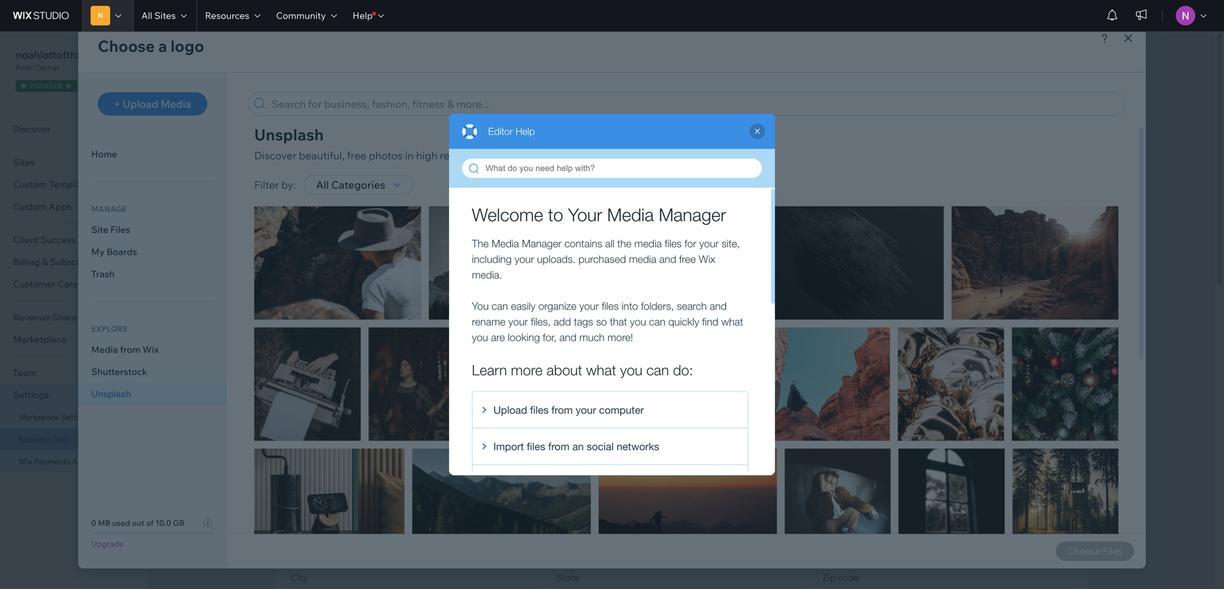 Task type: locate. For each thing, give the bounding box(es) containing it.
None field
[[295, 480, 788, 502]]

0 vertical spatial and
[[450, 76, 468, 89]]

settings down settings popup button
[[61, 412, 92, 422]]

0 vertical spatial contact
[[512, 76, 549, 89]]

1 horizontal spatial ◆
[[65, 82, 73, 90]]

1 vertical spatial custom
[[13, 201, 47, 212]]

contact
[[512, 76, 549, 89], [366, 319, 409, 334]]

contact left info
[[366, 319, 409, 334]]

report a map error link
[[1015, 550, 1069, 558]]

share
[[52, 312, 78, 323]]

business for business info your clients will see this information and use it to contact you.
[[275, 51, 353, 74]]

location and contact info
[[291, 319, 433, 334]]

0 horizontal spatial site
[[336, 226, 354, 239]]

location for let
[[291, 367, 331, 380]]

owner
[[35, 63, 60, 72]]

role:
[[16, 63, 34, 72]]

let
[[291, 382, 304, 393]]

apartment, suite, etc.
[[291, 519, 382, 530]]

info
[[412, 319, 433, 334]]

1 vertical spatial sites
[[13, 156, 35, 168]]

customer care tickets link
[[0, 273, 149, 295]]

sites down discover
[[13, 156, 35, 168]]

and left use
[[450, 76, 468, 89]]

1 ◆ from the left
[[20, 82, 27, 90]]

custom
[[13, 179, 47, 190], [13, 201, 47, 212]]

0 horizontal spatial ◆
[[20, 82, 27, 90]]

1 vertical spatial contact
[[366, 319, 409, 334]]

n button
[[82, 0, 133, 31]]

state
[[557, 572, 580, 584]]

upload image button
[[835, 229, 935, 252]]

0 horizontal spatial sites
[[13, 156, 35, 168]]

you.
[[551, 76, 571, 89]]

business
[[411, 382, 448, 393]]

settings inside popup button
[[13, 389, 49, 401]]

sites
[[154, 10, 176, 21], [13, 156, 35, 168]]

customer
[[13, 278, 56, 290]]

business info your clients will see this information and use it to contact you.
[[275, 51, 571, 89]]

0 vertical spatial custom
[[13, 179, 47, 190]]

see
[[352, 76, 369, 89]]

site
[[367, 118, 388, 132], [336, 226, 354, 239]]

custom for custom apps
[[13, 201, 47, 212]]

business up will
[[275, 51, 353, 74]]

business
[[275, 51, 353, 74], [291, 118, 341, 132], [291, 162, 334, 175], [291, 226, 334, 239], [18, 435, 51, 444]]

business inside business info link
[[18, 435, 51, 444]]

custom left apps
[[13, 201, 47, 212]]

and up know
[[342, 319, 364, 334]]

apartment,
[[291, 519, 339, 530]]

image
[[889, 234, 920, 247]]

2 custom from the top
[[13, 201, 47, 212]]

workspace settings
[[18, 412, 92, 422]]

1 vertical spatial and
[[344, 118, 365, 132]]

0 vertical spatial info
[[357, 51, 392, 74]]

info inside sidebar element
[[53, 435, 67, 444]]

business down workspace
[[18, 435, 51, 444]]

custom apps
[[13, 201, 71, 212]]

settings down "team"
[[13, 389, 49, 401]]

site left details
[[367, 118, 388, 132]]

clients
[[299, 76, 331, 89], [306, 382, 334, 393]]

0 vertical spatial location
[[291, 319, 340, 334]]

◆ right pioneer
[[65, 82, 73, 90]]

is
[[450, 382, 457, 393]]

will
[[334, 76, 349, 89]]

info up 'wix payments accounts'
[[53, 435, 67, 444]]

tickets
[[80, 278, 111, 290]]

clients right let
[[306, 382, 334, 393]]

1 custom from the top
[[13, 179, 47, 190]]

e.g., Apartment 11 field
[[295, 535, 803, 557]]

suite,
[[341, 519, 364, 530]]

1 vertical spatial clients
[[306, 382, 334, 393]]

2 vertical spatial and
[[342, 319, 364, 334]]

report a map error
[[1015, 550, 1069, 558]]

workspace
[[18, 412, 59, 422]]

marketplace
[[13, 334, 66, 345]]

clients inside business info your clients will see this information and use it to contact you.
[[299, 76, 331, 89]]

where
[[361, 382, 387, 393]]

0 horizontal spatial info
[[53, 435, 67, 444]]

business up business name
[[291, 118, 341, 132]]

your
[[390, 382, 409, 393]]

discover link
[[0, 118, 149, 140]]

name
[[336, 162, 364, 175]]

error
[[1056, 550, 1069, 558]]

business left the url
[[291, 226, 334, 239]]

use
[[471, 76, 488, 89]]

1 horizontal spatial contact
[[512, 76, 549, 89]]

1 vertical spatial site
[[336, 226, 354, 239]]

info inside business info your clients will see this information and use it to contact you.
[[357, 51, 392, 74]]

location inside location let clients know where your business is based.
[[291, 367, 331, 380]]

business left name at the top
[[291, 162, 334, 175]]

custom for custom templates
[[13, 179, 47, 190]]

all sites
[[141, 10, 176, 21]]

business and site details
[[291, 118, 429, 132]]

location let clients know where your business is based.
[[291, 367, 487, 393]]

1 location from the top
[[291, 319, 340, 334]]

contact inside business info your clients will see this information and use it to contact you.
[[512, 76, 549, 89]]

and down "see"
[[344, 118, 365, 132]]

2 location from the top
[[291, 367, 331, 380]]

sites right all
[[154, 10, 176, 21]]

0 horizontal spatial settings
[[13, 389, 49, 401]]

info
[[357, 51, 392, 74], [53, 435, 67, 444]]

1 vertical spatial settings
[[61, 412, 92, 422]]

business inside business info your clients will see this information and use it to contact you.
[[275, 51, 353, 74]]

site left the url
[[336, 226, 354, 239]]

workspace settings link
[[0, 406, 149, 428]]

info up "this"
[[357, 51, 392, 74]]

contact right the to
[[512, 76, 549, 89]]

clients inside location let clients know where your business is based.
[[306, 382, 334, 393]]

resources
[[205, 10, 249, 21]]

country
[[291, 464, 325, 475]]

custom templates
[[13, 179, 93, 190]]

location
[[291, 319, 340, 334], [291, 367, 331, 380]]

Type your business name field
[[295, 183, 670, 205]]

0 vertical spatial settings
[[13, 389, 49, 401]]

1 vertical spatial location
[[291, 367, 331, 380]]

wix payments accounts link
[[0, 451, 149, 473]]

revenue share
[[13, 312, 78, 323]]

1 horizontal spatial settings
[[61, 412, 92, 422]]

sites link
[[0, 151, 149, 173]]

custom up custom apps
[[13, 179, 47, 190]]

1 horizontal spatial sites
[[154, 10, 176, 21]]

care
[[58, 278, 78, 290]]

and
[[450, 76, 468, 89], [344, 118, 365, 132], [342, 319, 364, 334]]

1 horizontal spatial site
[[367, 118, 388, 132]]

0 vertical spatial clients
[[299, 76, 331, 89]]

city
[[291, 572, 308, 584]]

address
[[291, 409, 326, 421]]

0 vertical spatial sites
[[154, 10, 176, 21]]

clients left will
[[299, 76, 331, 89]]

1 horizontal spatial info
[[357, 51, 392, 74]]

business site url
[[291, 226, 377, 239]]

business for business info
[[18, 435, 51, 444]]

settings
[[13, 389, 49, 401], [61, 412, 92, 422]]

1 vertical spatial info
[[53, 435, 67, 444]]

◆ down role:
[[20, 82, 27, 90]]



Task type: describe. For each thing, give the bounding box(es) containing it.
zip code
[[823, 572, 860, 584]]

report
[[1015, 550, 1034, 558]]

revenue share link
[[0, 306, 149, 329]]

settings button
[[0, 384, 149, 406]]

code
[[838, 572, 860, 584]]

upload
[[851, 234, 886, 247]]

and for details
[[344, 118, 365, 132]]

info for business info
[[53, 435, 67, 444]]

map
[[1041, 550, 1054, 558]]

information
[[391, 76, 448, 89]]

business info
[[18, 435, 67, 444]]

zip
[[823, 572, 836, 584]]

it
[[490, 76, 497, 89]]

all
[[141, 10, 152, 21]]

business info link
[[0, 428, 149, 451]]

etc.
[[366, 519, 382, 530]]

help button
[[345, 0, 392, 31]]

community
[[276, 10, 326, 21]]

know
[[336, 382, 359, 393]]

◆ pioneer ◆
[[20, 82, 73, 90]]

this
[[371, 76, 389, 89]]

customer care tickets
[[13, 278, 111, 290]]

pioneer
[[30, 82, 63, 90]]

noahlottofthings
[[16, 48, 97, 61]]

help
[[353, 10, 373, 21]]

custom apps link
[[0, 196, 149, 218]]

sites inside sidebar element
[[13, 156, 35, 168]]

templates
[[49, 179, 93, 190]]

business name
[[291, 162, 364, 175]]

n
[[98, 11, 103, 20]]

0 horizontal spatial contact
[[366, 319, 409, 334]]

0 vertical spatial site
[[367, 118, 388, 132]]

your
[[275, 76, 297, 89]]

custom templates link
[[0, 173, 149, 196]]

wix
[[18, 457, 32, 467]]

business for business site url
[[291, 226, 334, 239]]

to
[[499, 76, 509, 89]]

details
[[391, 118, 429, 132]]

and for info
[[342, 319, 364, 334]]

discover
[[13, 123, 51, 135]]

wix payments accounts
[[18, 457, 107, 467]]

e.g., www.url.com/example field
[[295, 246, 670, 269]]

accounts
[[72, 457, 107, 467]]

business for business and site details
[[291, 118, 341, 132]]

payments
[[34, 457, 70, 467]]

noahlottofthings role: owner
[[16, 48, 97, 72]]

apps
[[49, 201, 71, 212]]

marketplace link
[[0, 329, 149, 351]]

based.
[[459, 382, 487, 393]]

business for business name
[[291, 162, 334, 175]]

location for and
[[291, 319, 340, 334]]

url
[[356, 226, 377, 239]]

map region
[[823, 425, 1073, 558]]

revenue
[[13, 312, 50, 323]]

Search for your business address field
[[311, 425, 803, 448]]

upload image
[[851, 234, 920, 247]]

team
[[13, 367, 36, 379]]

and inside business info your clients will see this information and use it to contact you.
[[450, 76, 468, 89]]

2 ◆ from the left
[[65, 82, 73, 90]]

info for business info your clients will see this information and use it to contact you.
[[357, 51, 392, 74]]

sidebar element
[[0, 31, 149, 589]]

team link
[[0, 362, 149, 384]]

a
[[1036, 550, 1039, 558]]



Task type: vqa. For each thing, say whether or not it's contained in the screenshot.
View API Reference at the right top of page
no



